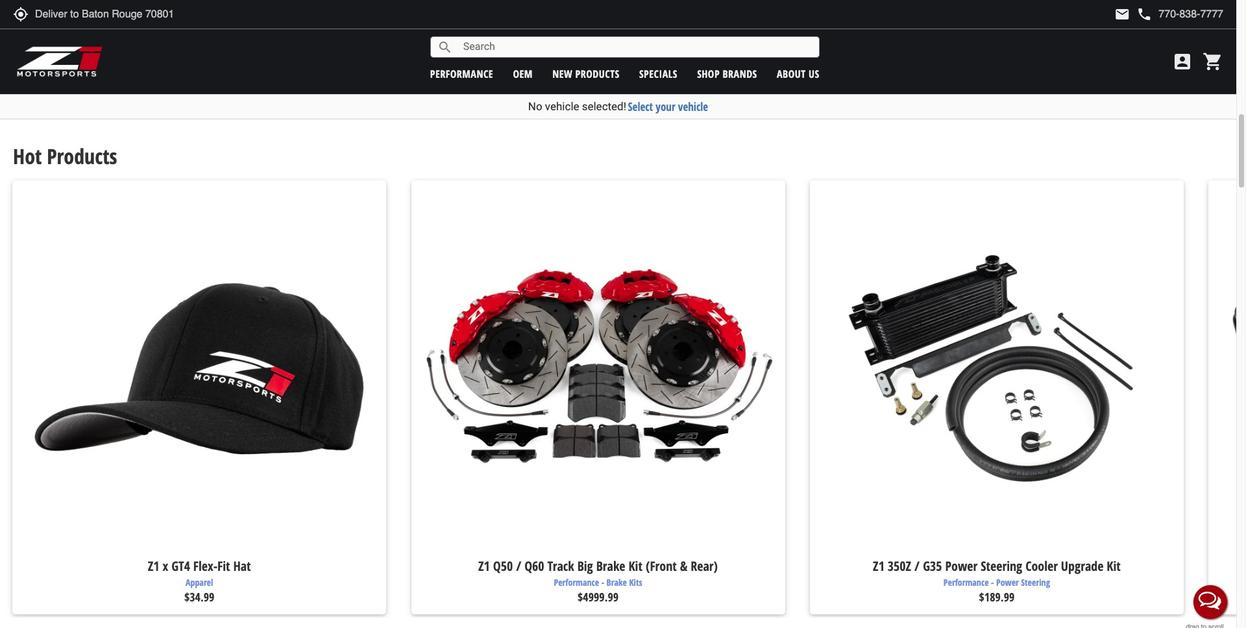Task type: describe. For each thing, give the bounding box(es) containing it.
products
[[576, 67, 620, 81]]

z1 for z1 q50 / q60 track big brake kit (front & rear)
[[478, 558, 490, 575]]

select your vehicle link
[[628, 99, 708, 114]]

big
[[578, 558, 593, 575]]

account_box link
[[1169, 51, 1196, 72]]

350z
[[888, 558, 912, 575]]

0 vertical spatial steering
[[981, 558, 1023, 575]]

0 vertical spatial brake
[[596, 558, 625, 575]]

us
[[809, 67, 820, 81]]

$34.99
[[184, 589, 215, 605]]

hot
[[13, 142, 42, 170]]

hat
[[233, 558, 251, 575]]

performance
[[430, 67, 493, 81]]

vehicle inside no vehicle selected! select your vehicle
[[545, 100, 579, 113]]

flex-
[[193, 558, 217, 575]]

specials
[[639, 67, 678, 81]]

shop
[[697, 67, 720, 81]]

your
[[656, 99, 676, 114]]

x
[[163, 558, 168, 575]]

mail phone
[[1115, 6, 1152, 22]]

new
[[553, 67, 573, 81]]

new products link
[[553, 67, 620, 81]]

oem link
[[513, 67, 533, 81]]

select
[[628, 99, 653, 114]]

1 vertical spatial power
[[996, 576, 1019, 589]]

no
[[528, 100, 542, 113]]

search
[[437, 39, 453, 55]]

z1 350z / g35 power steering cooler upgrade kit performance - power steering $189.99
[[873, 558, 1121, 605]]

&
[[680, 558, 688, 575]]

performance link
[[430, 67, 493, 81]]

products
[[47, 142, 117, 170]]

fit
[[217, 558, 230, 575]]

win this truck shop now to get automatically entered before it's too late. image
[[0, 0, 1237, 110]]

track
[[548, 558, 574, 575]]

performance inside z1 350z / g35 power steering cooler upgrade kit performance - power steering $189.99
[[944, 576, 989, 589]]

apparel link
[[22, 576, 377, 589]]

z1 for z1 x gt4 flex-fit hat
[[148, 558, 159, 575]]



Task type: locate. For each thing, give the bounding box(es) containing it.
1 horizontal spatial z1
[[478, 558, 490, 575]]

- up $189.99
[[991, 576, 994, 589]]

q50
[[493, 558, 513, 575]]

brake up performance - brake kits link
[[596, 558, 625, 575]]

account_box
[[1172, 51, 1193, 72]]

1 / from the left
[[516, 558, 521, 575]]

0 horizontal spatial kit
[[629, 558, 643, 575]]

selected!
[[582, 100, 626, 113]]

vehicle right "your"
[[678, 99, 708, 114]]

2 z1 from the left
[[478, 558, 490, 575]]

2 - from the left
[[991, 576, 994, 589]]

2 kit from the left
[[1107, 558, 1121, 575]]

brake left kits
[[607, 576, 627, 589]]

-
[[602, 576, 604, 589], [991, 576, 994, 589]]

/ for q50
[[516, 558, 521, 575]]

1 z1 from the left
[[148, 558, 159, 575]]

2 horizontal spatial z1
[[873, 558, 885, 575]]

g35
[[923, 558, 942, 575]]

performance - power steering link
[[819, 576, 1175, 589]]

shopping_cart link
[[1200, 51, 1224, 72]]

0 horizontal spatial -
[[602, 576, 604, 589]]

phone
[[1137, 6, 1152, 22]]

2 performance from the left
[[944, 576, 989, 589]]

about
[[777, 67, 806, 81]]

z1 left 350z at the right of page
[[873, 558, 885, 575]]

performance - brake kits link
[[420, 576, 776, 589]]

my_location
[[13, 6, 29, 22]]

1 - from the left
[[602, 576, 604, 589]]

brands
[[723, 67, 757, 81]]

q60
[[525, 558, 544, 575]]

- inside z1 q50 / q60 track big brake kit (front & rear) performance - brake kits $4999.99
[[602, 576, 604, 589]]

1 horizontal spatial power
[[996, 576, 1019, 589]]

0 vertical spatial power
[[945, 558, 978, 575]]

upgrade
[[1061, 558, 1104, 575]]

kits
[[629, 576, 642, 589]]

/ left g35
[[915, 558, 920, 575]]

/ inside z1 q50 / q60 track big brake kit (front & rear) performance - brake kits $4999.99
[[516, 558, 521, 575]]

specials link
[[639, 67, 678, 81]]

0 horizontal spatial vehicle
[[545, 100, 579, 113]]

z1 x gt4 flex-fit hat apparel $34.99
[[148, 558, 251, 605]]

Search search field
[[453, 37, 819, 57]]

oem
[[513, 67, 533, 81]]

1 horizontal spatial vehicle
[[678, 99, 708, 114]]

kit inside z1 q50 / q60 track big brake kit (front & rear) performance - brake kits $4999.99
[[629, 558, 643, 575]]

about us
[[777, 67, 820, 81]]

1 vertical spatial brake
[[607, 576, 627, 589]]

z1 left x
[[148, 558, 159, 575]]

3 z1 from the left
[[873, 558, 885, 575]]

1 horizontal spatial /
[[915, 558, 920, 575]]

gt4
[[171, 558, 190, 575]]

$4999.99
[[578, 589, 619, 605]]

2 / from the left
[[915, 558, 920, 575]]

0 horizontal spatial performance
[[554, 576, 599, 589]]

performance down big
[[554, 576, 599, 589]]

/
[[516, 558, 521, 575], [915, 558, 920, 575]]

1 horizontal spatial -
[[991, 576, 994, 589]]

- inside z1 350z / g35 power steering cooler upgrade kit performance - power steering $189.99
[[991, 576, 994, 589]]

1 horizontal spatial kit
[[1107, 558, 1121, 575]]

shopping_cart
[[1203, 51, 1224, 72]]

power up $189.99
[[996, 576, 1019, 589]]

power right g35
[[945, 558, 978, 575]]

1 vertical spatial steering
[[1021, 576, 1050, 589]]

0 horizontal spatial /
[[516, 558, 521, 575]]

$189.99
[[979, 589, 1015, 605]]

z1 motorsports logo image
[[16, 45, 104, 78]]

performance up $189.99
[[944, 576, 989, 589]]

shop brands link
[[697, 67, 757, 81]]

z1 inside z1 q50 / q60 track big brake kit (front & rear) performance - brake kits $4999.99
[[478, 558, 490, 575]]

kit right upgrade
[[1107, 558, 1121, 575]]

rear)
[[691, 558, 718, 575]]

brake
[[596, 558, 625, 575], [607, 576, 627, 589]]

- up the $4999.99 on the left of page
[[602, 576, 604, 589]]

/ for 350z
[[915, 558, 920, 575]]

shop brands
[[697, 67, 757, 81]]

1 horizontal spatial performance
[[944, 576, 989, 589]]

z1
[[148, 558, 159, 575], [478, 558, 490, 575], [873, 558, 885, 575]]

z1 inside the "z1 x gt4 flex-fit hat apparel $34.99"
[[148, 558, 159, 575]]

mail
[[1115, 6, 1130, 22]]

apparel
[[186, 576, 213, 589]]

0 horizontal spatial z1
[[148, 558, 159, 575]]

1 performance from the left
[[554, 576, 599, 589]]

vehicle right no
[[545, 100, 579, 113]]

phone link
[[1137, 6, 1224, 22]]

cooler
[[1026, 558, 1058, 575]]

/ left q60
[[516, 558, 521, 575]]

kit inside z1 350z / g35 power steering cooler upgrade kit performance - power steering $189.99
[[1107, 558, 1121, 575]]

steering down cooler
[[1021, 576, 1050, 589]]

z1 inside z1 350z / g35 power steering cooler upgrade kit performance - power steering $189.99
[[873, 558, 885, 575]]

power
[[945, 558, 978, 575], [996, 576, 1019, 589]]

new products
[[553, 67, 620, 81]]

z1 left 'q50'
[[478, 558, 490, 575]]

steering up performance - power steering link
[[981, 558, 1023, 575]]

about us link
[[777, 67, 820, 81]]

kit
[[629, 558, 643, 575], [1107, 558, 1121, 575]]

(front
[[646, 558, 677, 575]]

1 kit from the left
[[629, 558, 643, 575]]

performance inside z1 q50 / q60 track big brake kit (front & rear) performance - brake kits $4999.99
[[554, 576, 599, 589]]

z1 q50 / q60 track big brake kit (front & rear) performance - brake kits $4999.99
[[478, 558, 718, 605]]

mail link
[[1115, 6, 1130, 22]]

no vehicle selected! select your vehicle
[[528, 99, 708, 114]]

vehicle
[[678, 99, 708, 114], [545, 100, 579, 113]]

/ inside z1 350z / g35 power steering cooler upgrade kit performance - power steering $189.99
[[915, 558, 920, 575]]

hot products
[[13, 142, 117, 170]]

performance
[[554, 576, 599, 589], [944, 576, 989, 589]]

z1 for z1 350z / g35 power steering cooler upgrade kit
[[873, 558, 885, 575]]

steering
[[981, 558, 1023, 575], [1021, 576, 1050, 589]]

kit up kits
[[629, 558, 643, 575]]

0 horizontal spatial power
[[945, 558, 978, 575]]



Task type: vqa. For each thing, say whether or not it's contained in the screenshot.
Pressure
no



